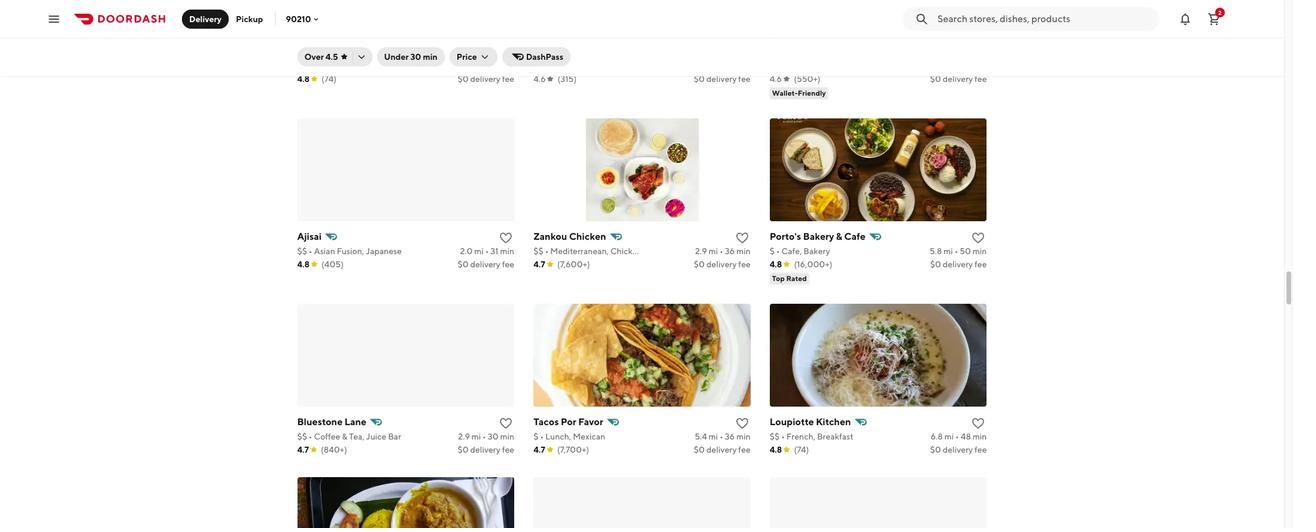 Task type: vqa. For each thing, say whether or not it's contained in the screenshot.
2.9 mi • 30 min's min
yes



Task type: locate. For each thing, give the bounding box(es) containing it.
0 horizontal spatial french,
[[314, 61, 343, 71]]

4.7 left (840+)
[[297, 446, 309, 455]]

delivery for 2.9 mi • 30 min
[[470, 446, 501, 455]]

6.8 left 45
[[458, 61, 470, 71]]

0 horizontal spatial loupiotte
[[297, 46, 342, 57]]

click to add this store to your saved list image up 5.4 mi • 36 min
[[735, 417, 750, 431]]

1 horizontal spatial loupiotte
[[770, 417, 814, 428]]

4.6 down dashpass button
[[534, 74, 546, 84]]

delivery for 6.8 mi • 45 min
[[470, 74, 501, 84]]

por
[[561, 417, 577, 428]]

•
[[309, 61, 312, 71], [483, 61, 487, 71], [545, 61, 549, 71], [309, 247, 312, 257], [486, 247, 489, 257], [545, 247, 549, 257], [720, 247, 724, 257], [777, 247, 780, 257], [955, 247, 959, 257], [309, 433, 312, 442], [483, 433, 486, 442], [540, 433, 544, 442], [720, 433, 724, 442], [782, 433, 785, 442], [956, 433, 960, 442]]

min for 5.8 mi • 50 min
[[973, 247, 987, 257]]

fusion,
[[337, 247, 364, 257]]

& left tea,
[[342, 433, 348, 442]]

4.6 for (315)
[[534, 74, 546, 84]]

6.8 mi • 48 min
[[931, 433, 987, 442]]

0 vertical spatial $
[[770, 247, 775, 257]]

top rated
[[773, 275, 807, 283]]

0 horizontal spatial 6.8
[[458, 61, 470, 71]]

2.9 for bluestone lane
[[458, 433, 470, 442]]

0 vertical spatial breakfast
[[345, 61, 381, 71]]

click to add this store to your saved list image left hollywood
[[735, 46, 750, 60]]

min left cafe,
[[737, 247, 751, 257]]

click to add this store to your saved list image for hollywood burger
[[972, 46, 986, 60]]

min right 45
[[500, 61, 515, 71]]

1 horizontal spatial (74)
[[794, 446, 809, 455]]

0 horizontal spatial kitchen
[[344, 46, 379, 57]]

favor
[[579, 417, 604, 428]]

1 vertical spatial 30
[[488, 433, 499, 442]]

1 horizontal spatial 4.6
[[770, 74, 782, 84]]

$$ down bluestone
[[297, 433, 307, 442]]

cafe
[[845, 231, 866, 243]]

fee
[[502, 74, 515, 84], [739, 74, 751, 84], [975, 74, 987, 84], [502, 260, 515, 270], [739, 260, 751, 270], [975, 260, 987, 270], [502, 446, 515, 455], [739, 446, 751, 455], [975, 446, 987, 455]]

click to add this store to your saved list image up 2.9 mi • 36 min
[[735, 231, 750, 246]]

1 vertical spatial kitchen
[[816, 417, 851, 428]]

4.8 for 6.8 mi • 48 min
[[770, 446, 782, 455]]

chicken right mediterranean, on the top
[[611, 247, 643, 257]]

1 vertical spatial 6.8
[[931, 433, 943, 442]]

zankou chicken
[[534, 231, 606, 243]]

2 36 from the top
[[725, 433, 735, 442]]

min inside button
[[423, 52, 438, 62]]

fee for 6.8 mi • 45 min
[[502, 74, 515, 84]]

$$
[[297, 61, 307, 71], [534, 61, 544, 71], [297, 247, 307, 257], [534, 247, 544, 257], [297, 433, 307, 442], [770, 433, 780, 442]]

delivery
[[189, 14, 222, 24]]

tacos por favor
[[534, 417, 604, 428]]

french, for 6.8 mi • 48 min
[[787, 433, 816, 442]]

$$ • french, breakfast
[[297, 61, 381, 71], [770, 433, 854, 442]]

click to add this store to your saved list image up 6.8 mi • 48 min
[[972, 417, 986, 431]]

click to add this store to your saved list image for tacos por favor
[[735, 417, 750, 431]]

1 horizontal spatial french,
[[787, 433, 816, 442]]

48
[[961, 433, 972, 442]]

0 vertical spatial french,
[[314, 61, 343, 71]]

$​0 delivery fee for 2.9 mi • 36 min
[[694, 260, 751, 270]]

loupiotte kitchen for 6.8 mi • 45 min
[[297, 46, 379, 57]]

wallet-friendly
[[773, 89, 826, 98]]

$$ left 4.5
[[297, 61, 307, 71]]

$$ • french, breakfast for 6.8 mi • 45 min
[[297, 61, 381, 71]]

36
[[725, 247, 735, 257], [725, 433, 735, 442]]

friendly
[[798, 89, 826, 98]]

$​0 delivery fee
[[458, 74, 515, 84], [694, 74, 751, 84], [931, 74, 987, 84], [458, 260, 515, 270], [694, 260, 751, 270], [931, 260, 987, 270], [458, 446, 515, 455], [694, 446, 751, 455], [931, 446, 987, 455]]

1 36 from the top
[[725, 247, 735, 257]]

4.8 for 6.8 mi • 45 min
[[297, 74, 310, 84]]

1 vertical spatial loupiotte kitchen
[[770, 417, 851, 428]]

1 vertical spatial french,
[[787, 433, 816, 442]]

french, for 6.8 mi • 45 min
[[314, 61, 343, 71]]

90210
[[286, 14, 311, 24]]

1 4.6 from the left
[[534, 74, 546, 84]]

$$ for 6.8 mi • 45 min
[[297, 61, 307, 71]]

$​0 for 2.9 mi • 36 min
[[694, 260, 705, 270]]

min right "48"
[[973, 433, 987, 442]]

$​0 for 5.8 mi • 50 min
[[931, 260, 942, 270]]

$$ for 2.0 mi • 31 min
[[297, 247, 307, 257]]

pickup button
[[229, 9, 270, 28]]

4.6
[[534, 74, 546, 84], [770, 74, 782, 84]]

2 4.6 from the left
[[770, 74, 782, 84]]

min for 2.9 mi • 30 min
[[500, 433, 515, 442]]

(74) for 6.8 mi • 48 min
[[794, 446, 809, 455]]

$​0 for 5.4 mi • 36 min
[[694, 446, 705, 455]]

bakery up the (16,000+)
[[804, 247, 830, 257]]

fee for 2.9 mi • 36 min
[[739, 260, 751, 270]]

1 horizontal spatial 2.9
[[696, 247, 707, 257]]

0 vertical spatial $$ • french, breakfast
[[297, 61, 381, 71]]

4.5
[[326, 52, 338, 62]]

$​0 for 2.9 mi • 30 min
[[458, 446, 469, 455]]

min right 31
[[500, 247, 515, 257]]

1 vertical spatial 36
[[725, 433, 735, 442]]

0 vertical spatial 30
[[411, 52, 421, 62]]

0 vertical spatial loupiotte kitchen
[[297, 46, 379, 57]]

2.9
[[696, 247, 707, 257], [458, 433, 470, 442]]

0 horizontal spatial 2.9
[[458, 433, 470, 442]]

juice
[[366, 433, 387, 442]]

1 horizontal spatial $
[[770, 247, 775, 257]]

$$ • coffee & tea, juice bar
[[297, 433, 401, 442]]

0 horizontal spatial $$ • french, breakfast
[[297, 61, 381, 71]]

$ • cafe, bakery
[[770, 247, 830, 257]]

$
[[770, 247, 775, 257], [534, 433, 539, 442]]

30 inside button
[[411, 52, 421, 62]]

mi for 2.0 mi • 31 min
[[475, 247, 484, 257]]

90210 button
[[286, 14, 321, 24]]

4.7 for zankou chicken
[[534, 260, 545, 270]]

$$ right 5.4 mi • 36 min
[[770, 433, 780, 442]]

over 4.5
[[305, 52, 338, 62]]

4.8 for 5.8 mi • 50 min
[[770, 260, 782, 270]]

$​0 delivery fee for 5.8 mi • 50 min
[[931, 260, 987, 270]]

0 horizontal spatial breakfast
[[345, 61, 381, 71]]

0 horizontal spatial (74)
[[322, 74, 337, 84]]

loupiotte kitchen
[[297, 46, 379, 57], [770, 417, 851, 428]]

$$ • asian fusion, japanese
[[297, 247, 402, 257]]

$ left cafe,
[[770, 247, 775, 257]]

4.7
[[534, 260, 545, 270], [297, 446, 309, 455], [534, 446, 545, 455]]

0 vertical spatial chicken
[[569, 231, 606, 243]]

mi for 2.9 mi • 30 min
[[472, 433, 481, 442]]

delivery for 5.8 mi • 50 min
[[943, 260, 973, 270]]

0 vertical spatial loupiotte
[[297, 46, 342, 57]]

1 horizontal spatial 30
[[488, 433, 499, 442]]

$$ down zankou
[[534, 247, 544, 257]]

chicken
[[569, 231, 606, 243], [611, 247, 643, 257]]

4.6 up 'wallet-'
[[770, 74, 782, 84]]

0 horizontal spatial chicken
[[569, 231, 606, 243]]

0 vertical spatial (74)
[[322, 74, 337, 84]]

30
[[411, 52, 421, 62], [488, 433, 499, 442]]

& left cafe at the right
[[837, 231, 843, 243]]

4.7 down tacos
[[534, 446, 545, 455]]

loupiotte
[[297, 46, 342, 57], [770, 417, 814, 428]]

over 4.5 button
[[297, 47, 372, 66]]

click to add this store to your saved list image for singapore's banana leaf
[[735, 46, 750, 60]]

min right 5.4
[[737, 433, 751, 442]]

6.8 left "48"
[[931, 433, 943, 442]]

(405)
[[322, 260, 344, 270]]

min for 6.8 mi • 45 min
[[500, 61, 515, 71]]

tea,
[[349, 433, 365, 442]]

4.8
[[297, 74, 310, 84], [297, 260, 310, 270], [770, 260, 782, 270], [770, 446, 782, 455]]

6.8
[[458, 61, 470, 71], [931, 433, 943, 442]]

0 horizontal spatial 4.6
[[534, 74, 546, 84]]

click to add this store to your saved list image for ajisai
[[499, 231, 513, 246]]

$​0 delivery fee for 6.8 mi • 45 min
[[458, 74, 515, 84]]

breakfast
[[345, 61, 381, 71], [818, 433, 854, 442]]

0 vertical spatial 6.8
[[458, 61, 470, 71]]

1 horizontal spatial kitchen
[[816, 417, 851, 428]]

45
[[488, 61, 499, 71]]

min right 50 at the right top of page
[[973, 247, 987, 257]]

1 vertical spatial 2.9
[[458, 433, 470, 442]]

open menu image
[[47, 12, 61, 26]]

1 vertical spatial loupiotte
[[770, 417, 814, 428]]

1 vertical spatial chicken
[[611, 247, 643, 257]]

breakfast for 6.8 mi • 45 min
[[345, 61, 381, 71]]

delivery button
[[182, 9, 229, 28]]

kitchen
[[344, 46, 379, 57], [816, 417, 851, 428]]

kitchen for 6.8 mi • 48 min
[[816, 417, 851, 428]]

5.8 mi • 50 min
[[930, 247, 987, 257]]

0 horizontal spatial loupiotte kitchen
[[297, 46, 379, 57]]

$ down tacos
[[534, 433, 539, 442]]

0 vertical spatial kitchen
[[344, 46, 379, 57]]

1 horizontal spatial loupiotte kitchen
[[770, 417, 851, 428]]

1 horizontal spatial 6.8
[[931, 433, 943, 442]]

bakery
[[804, 231, 835, 243], [804, 247, 830, 257]]

under
[[384, 52, 409, 62]]

1 vertical spatial $$ • french, breakfast
[[770, 433, 854, 442]]

0 vertical spatial 36
[[725, 247, 735, 257]]

1 horizontal spatial chicken
[[611, 247, 643, 257]]

min right under
[[423, 52, 438, 62]]

fee for 5.8 mi • 50 min
[[975, 260, 987, 270]]

bluestone
[[297, 417, 343, 428]]

(315)
[[558, 74, 577, 84]]

click to add this store to your saved list image
[[499, 46, 513, 60], [972, 46, 986, 60], [499, 231, 513, 246], [972, 231, 986, 246]]

asian
[[314, 247, 335, 257]]

1 vertical spatial &
[[342, 433, 348, 442]]

50
[[960, 247, 972, 257]]

(74)
[[322, 74, 337, 84], [794, 446, 809, 455]]

36 for zankou chicken
[[725, 247, 735, 257]]

price button
[[450, 47, 498, 66]]

$ for porto's
[[770, 247, 775, 257]]

$$ down ajisai
[[297, 247, 307, 257]]

0 horizontal spatial $
[[534, 433, 539, 442]]

delivery
[[470, 74, 501, 84], [707, 74, 737, 84], [943, 74, 973, 84], [470, 260, 501, 270], [707, 260, 737, 270], [943, 260, 973, 270], [470, 446, 501, 455], [707, 446, 737, 455], [943, 446, 973, 455]]

chicken up $$ • mediterranean, chicken
[[569, 231, 606, 243]]

click to add this store to your saved list image for porto's bakery & cafe
[[972, 231, 986, 246]]

&
[[837, 231, 843, 243], [342, 433, 348, 442]]

0 horizontal spatial 30
[[411, 52, 421, 62]]

0 vertical spatial 2.9
[[696, 247, 707, 257]]

bakery up $ • cafe, bakery
[[804, 231, 835, 243]]

click to add this store to your saved list image
[[735, 46, 750, 60], [735, 231, 750, 246], [499, 417, 513, 431], [735, 417, 750, 431], [972, 417, 986, 431]]

2.9 mi • 36 min
[[696, 247, 751, 257]]

$​0
[[458, 74, 469, 84], [694, 74, 705, 84], [931, 74, 942, 84], [458, 260, 469, 270], [694, 260, 705, 270], [931, 260, 942, 270], [458, 446, 469, 455], [694, 446, 705, 455], [931, 446, 942, 455]]

1 horizontal spatial $$ • french, breakfast
[[770, 433, 854, 442]]

4.7 down zankou
[[534, 260, 545, 270]]

click to add this store to your saved list image up the 2.9 mi • 30 min
[[499, 417, 513, 431]]

delivery for 2.9 mi • 36 min
[[707, 260, 737, 270]]

1 horizontal spatial breakfast
[[818, 433, 854, 442]]

1 vertical spatial $
[[534, 433, 539, 442]]

mi for 5.4 mi • 36 min
[[709, 433, 718, 442]]

min left lunch,
[[500, 433, 515, 442]]

1 vertical spatial (74)
[[794, 446, 809, 455]]

lane
[[345, 417, 367, 428]]

hollywood burger
[[770, 46, 851, 57]]

1 vertical spatial breakfast
[[818, 433, 854, 442]]

porto's bakery & cafe
[[770, 231, 866, 243]]

1 horizontal spatial &
[[837, 231, 843, 243]]



Task type: describe. For each thing, give the bounding box(es) containing it.
(74) for 6.8 mi • 45 min
[[322, 74, 337, 84]]

$$ • french, breakfast for 6.8 mi • 48 min
[[770, 433, 854, 442]]

japanese
[[366, 247, 402, 257]]

Store search: begin typing to search for stores available on DoorDash text field
[[938, 12, 1152, 25]]

under 30 min
[[384, 52, 438, 62]]

loupiotte for 6.8 mi • 45 min
[[297, 46, 342, 57]]

$ • lunch, mexican
[[534, 433, 606, 442]]

banana
[[588, 46, 621, 57]]

$$ for 6.8 mi • 48 min
[[770, 433, 780, 442]]

mi for 2.9 mi • 36 min
[[709, 247, 718, 257]]

coffee
[[314, 433, 340, 442]]

mi for 5.8 mi • 50 min
[[944, 247, 953, 257]]

mi for 6.8 mi • 48 min
[[945, 433, 954, 442]]

min for 5.4 mi • 36 min
[[737, 433, 751, 442]]

5.4
[[695, 433, 707, 442]]

fee for 6.8 mi • 48 min
[[975, 446, 987, 455]]

4.7 for bluestone lane
[[297, 446, 309, 455]]

click to add this store to your saved list image for loupiotte kitchen
[[499, 46, 513, 60]]

dashpass button
[[502, 47, 571, 66]]

bluestone lane
[[297, 417, 367, 428]]

2.0 mi • 31 min
[[460, 247, 515, 257]]

dashpass
[[526, 52, 564, 62]]

4.8 for 2.0 mi • 31 min
[[297, 260, 310, 270]]

4.7 for tacos por favor
[[534, 446, 545, 455]]

click to add this store to your saved list image for bluestone lane
[[499, 417, 513, 431]]

leaf
[[623, 46, 643, 57]]

cafe,
[[782, 247, 802, 257]]

(840+)
[[321, 446, 347, 455]]

$ for tacos
[[534, 433, 539, 442]]

rated
[[787, 275, 807, 283]]

fee for 2.9 mi • 30 min
[[502, 446, 515, 455]]

mi for 6.8 mi • 45 min
[[472, 61, 481, 71]]

1 vertical spatial bakery
[[804, 247, 830, 257]]

singapore's banana leaf
[[534, 46, 643, 57]]

6.8 mi • 45 min
[[458, 61, 515, 71]]

(16,000+)
[[794, 260, 833, 270]]

$$ down singapore's
[[534, 61, 544, 71]]

price
[[457, 52, 477, 62]]

$​0 delivery fee for 2.0 mi • 31 min
[[458, 260, 515, 270]]

wallet-
[[773, 89, 798, 98]]

ajisai
[[297, 231, 322, 243]]

lunch,
[[546, 433, 572, 442]]

mexican
[[573, 433, 606, 442]]

notification bell image
[[1179, 12, 1193, 26]]

under 30 min button
[[377, 47, 445, 66]]

appetizers,
[[551, 61, 594, 71]]

0 horizontal spatial &
[[342, 433, 348, 442]]

bar
[[388, 433, 401, 442]]

fee for 5.4 mi • 36 min
[[739, 446, 751, 455]]

(7,600+)
[[557, 260, 590, 270]]

0 vertical spatial &
[[837, 231, 843, 243]]

delivery for 6.8 mi • 48 min
[[943, 446, 973, 455]]

delivery for 2.0 mi • 31 min
[[470, 260, 501, 270]]

(550+)
[[794, 74, 821, 84]]

$$ • mediterranean, chicken
[[534, 247, 643, 257]]

loupiotte kitchen for 6.8 mi • 48 min
[[770, 417, 851, 428]]

$​0 delivery fee for 5.4 mi • 36 min
[[694, 446, 751, 455]]

curry
[[596, 61, 617, 71]]

mediterranean,
[[551, 247, 609, 257]]

(7,700+)
[[557, 446, 589, 455]]

$​0 for 6.8 mi • 45 min
[[458, 74, 469, 84]]

2.9 mi • 30 min
[[458, 433, 515, 442]]

min for 6.8 mi • 48 min
[[973, 433, 987, 442]]

5.4 mi • 36 min
[[695, 433, 751, 442]]

4.6 for (550+)
[[770, 74, 782, 84]]

loupiotte for 6.8 mi • 48 min
[[770, 417, 814, 428]]

3 items, open order cart image
[[1208, 12, 1222, 26]]

porto's
[[770, 231, 802, 243]]

6.8 for 6.8 mi • 48 min
[[931, 433, 943, 442]]

top
[[773, 275, 785, 283]]

delivery for 5.4 mi • 36 min
[[707, 446, 737, 455]]

click to add this store to your saved list image for loupiotte kitchen
[[972, 417, 986, 431]]

$​0 for 2.0 mi • 31 min
[[458, 260, 469, 270]]

tacos
[[534, 417, 559, 428]]

fee for 2.0 mi • 31 min
[[502, 260, 515, 270]]

0 vertical spatial bakery
[[804, 231, 835, 243]]

$$ for 2.9 mi • 36 min
[[534, 247, 544, 257]]

breakfast for 6.8 mi • 48 min
[[818, 433, 854, 442]]

$$ • appetizers, curry
[[534, 61, 617, 71]]

hollywood
[[770, 46, 818, 57]]

2.9 for zankou chicken
[[696, 247, 707, 257]]

singapore's
[[534, 46, 586, 57]]

6.8 for 6.8 mi • 45 min
[[458, 61, 470, 71]]

5.8
[[930, 247, 942, 257]]

$​0 for 6.8 mi • 48 min
[[931, 446, 942, 455]]

click to add this store to your saved list image for zankou chicken
[[735, 231, 750, 246]]

min for 2.0 mi • 31 min
[[500, 247, 515, 257]]

$$ for 2.9 mi • 30 min
[[297, 433, 307, 442]]

$​0 delivery fee for 2.9 mi • 30 min
[[458, 446, 515, 455]]

burger
[[820, 46, 851, 57]]

over
[[305, 52, 324, 62]]

$​0 delivery fee for 6.8 mi • 48 min
[[931, 446, 987, 455]]

36 for tacos por favor
[[725, 433, 735, 442]]

31
[[491, 247, 499, 257]]

pickup
[[236, 14, 263, 24]]

kitchen for 6.8 mi • 45 min
[[344, 46, 379, 57]]

2 button
[[1203, 7, 1227, 31]]

min for 2.9 mi • 36 min
[[737, 247, 751, 257]]

zankou
[[534, 231, 567, 243]]

2.0
[[460, 247, 473, 257]]

2
[[1219, 9, 1222, 16]]



